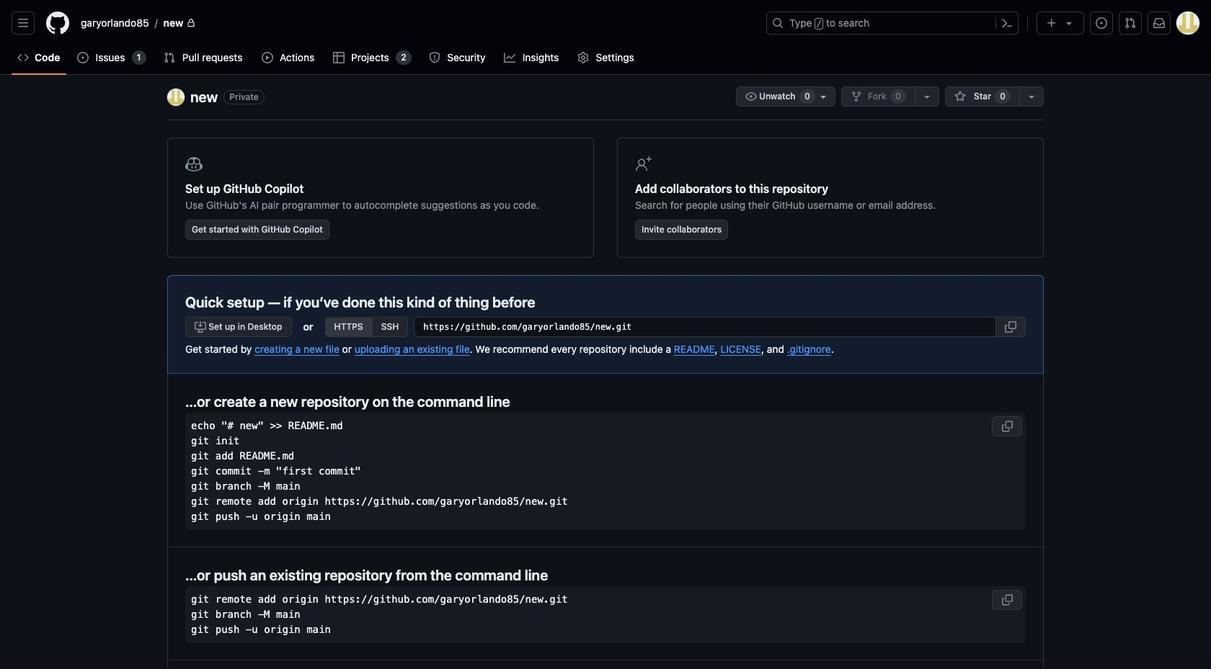 Task type: locate. For each thing, give the bounding box(es) containing it.
list
[[75, 12, 758, 35]]

graph image
[[504, 52, 516, 63]]

eye image
[[745, 91, 757, 102]]

git pull request image
[[1125, 17, 1136, 29]]

desktop download image
[[195, 322, 206, 333]]

owner avatar image
[[167, 89, 185, 106]]

copy to clipboard image
[[1005, 322, 1017, 333], [1001, 421, 1013, 432]]

0 vertical spatial copy to clipboard image
[[1005, 322, 1017, 333]]

lock image
[[186, 19, 195, 27]]

Clone URL text field
[[414, 317, 996, 337]]

issue opened image
[[77, 52, 89, 63]]

homepage image
[[46, 12, 69, 35]]

notifications image
[[1154, 17, 1165, 29]]

1 vertical spatial copy to clipboard image
[[1001, 421, 1013, 432]]

plus image
[[1046, 17, 1058, 29]]

see your forks of this repository image
[[921, 91, 933, 102]]

issue opened image
[[1096, 17, 1107, 29]]

repo forked image
[[851, 91, 862, 102]]



Task type: vqa. For each thing, say whether or not it's contained in the screenshot.
Notifications icon
yes



Task type: describe. For each thing, give the bounding box(es) containing it.
0 users starred this repository element
[[995, 89, 1011, 104]]

copy to clipboard image
[[1001, 594, 1013, 606]]

person add image
[[635, 156, 652, 173]]

0 users are watching this repository element
[[799, 89, 815, 104]]

play image
[[261, 52, 273, 63]]

gear image
[[577, 52, 589, 63]]

triangle down image
[[1063, 17, 1075, 29]]

copilot image
[[185, 156, 203, 173]]

shield image
[[429, 52, 440, 63]]

code image
[[17, 52, 29, 63]]

table image
[[333, 52, 344, 63]]

git pull request image
[[163, 52, 175, 63]]

add this repository to a list image
[[1026, 91, 1037, 102]]

command palette image
[[1001, 17, 1013, 29]]

star image
[[954, 91, 966, 102]]



